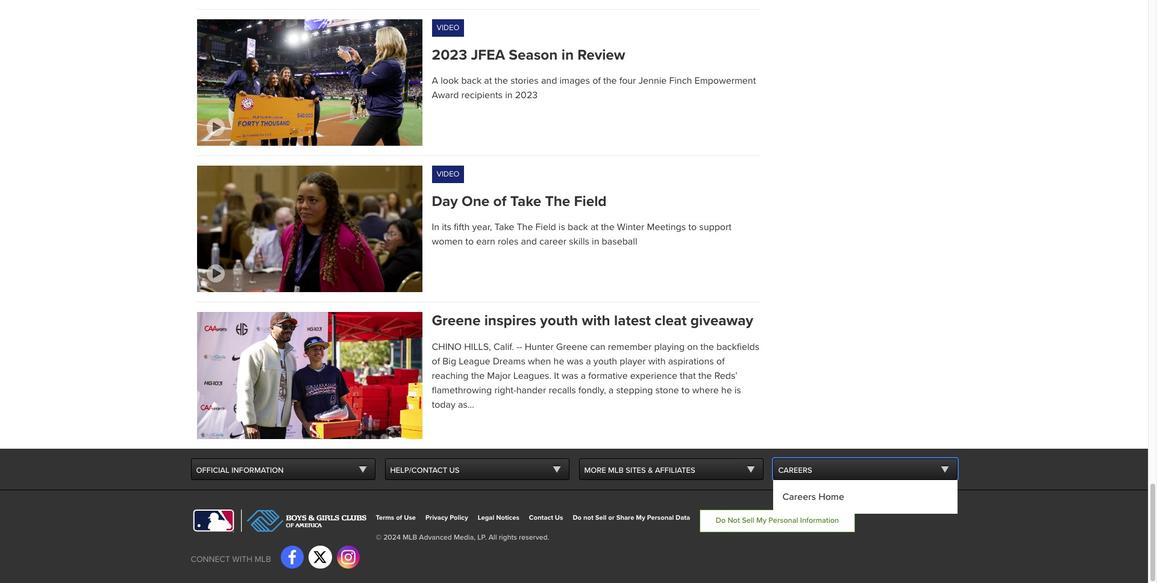 Task type: vqa. For each thing, say whether or not it's contained in the screenshot.
to
yes



Task type: describe. For each thing, give the bounding box(es) containing it.
home
[[819, 491, 845, 503]]

take inside in its fifth year, take the field is back at the winter meetings to support women to earn roles and career skills in baseball
[[495, 221, 514, 233]]

the left stories
[[495, 75, 508, 87]]

stepping
[[616, 384, 653, 397]]

of inside a look back at the stories and images of the four jennie finch empowerment award recipients in 2023
[[593, 75, 601, 87]]

careers button
[[773, 459, 958, 480]]

2 vertical spatial with
[[232, 554, 253, 565]]

empowerment
[[695, 75, 756, 87]]

1 horizontal spatial with
[[582, 313, 611, 330]]

in its fifth year, take the field is back at the winter meetings to support women to earn roles and career skills in baseball
[[432, 221, 732, 248]]

careers
[[783, 491, 816, 503]]

legal notices
[[478, 514, 520, 522]]

it
[[554, 370, 559, 382]]

of left the big
[[432, 356, 440, 368]]

the inside in its fifth year, take the field is back at the winter meetings to support women to earn roles and career skills in baseball
[[601, 221, 615, 233]]

award
[[432, 89, 459, 101]]

us
[[449, 466, 460, 476]]

0 horizontal spatial do
[[573, 514, 582, 522]]

player
[[620, 356, 646, 368]]

flamethrowing
[[432, 384, 492, 397]]

backfields
[[717, 341, 760, 353]]

all
[[489, 533, 497, 542]]

2 vertical spatial a
[[609, 384, 614, 397]]

field inside in its fifth year, take the field is back at the winter meetings to support women to earn roles and career skills in baseball
[[536, 221, 556, 233]]

sites
[[626, 466, 646, 476]]

year,
[[472, 221, 492, 233]]

legal notices link
[[478, 514, 520, 522]]

use
[[404, 514, 416, 522]]

facebook image
[[285, 550, 300, 565]]

dreams
[[493, 356, 526, 368]]

four
[[619, 75, 636, 87]]

is inside the chino hills, calif. -- hunter greene can remember playing on the backfields of big league dreams when he was a youth player with aspirations of reaching the major leagues. it was a formative experience that the reds' flamethrowing right-hander recalls fondly, a stepping stone to where he is today as...
[[735, 384, 741, 397]]

reaching
[[432, 370, 469, 382]]

and inside a look back at the stories and images of the four jennie finch empowerment award recipients in 2023
[[541, 75, 557, 87]]

fondly,
[[579, 384, 606, 397]]

2023 jfea season in review
[[432, 46, 626, 64]]

a
[[432, 75, 438, 87]]

when
[[528, 356, 551, 368]]

© 2024 mlb advanced media, lp. all rights reserved.
[[376, 533, 549, 542]]

earn
[[476, 236, 495, 248]]

recipients
[[461, 89, 503, 101]]

season
[[509, 46, 558, 64]]

1 horizontal spatial my
[[757, 516, 767, 526]]

one
[[462, 193, 490, 210]]

official information button
[[191, 459, 375, 480]]

jfea
[[471, 46, 505, 64]]

1 horizontal spatial personal
[[769, 516, 798, 526]]

greene inspires youth with latest cleat giveaway link
[[432, 313, 760, 330]]

policy
[[450, 514, 468, 522]]

right-
[[495, 384, 516, 397]]

day
[[432, 193, 458, 210]]

2024
[[383, 533, 401, 542]]

inspires
[[484, 313, 536, 330]]

do not sell or share my personal data link
[[573, 514, 690, 522]]

do not sell or share my personal data do not sell my personal information
[[573, 514, 839, 526]]

0 vertical spatial take
[[510, 193, 542, 210]]

big
[[443, 356, 456, 368]]

contact us link
[[529, 514, 563, 522]]

1 vertical spatial was
[[562, 370, 578, 382]]

contact
[[529, 514, 553, 522]]

stone
[[656, 384, 679, 397]]

&
[[648, 466, 653, 476]]

1 horizontal spatial sell
[[742, 516, 755, 526]]

jennie
[[639, 75, 667, 87]]

more mlb sites & affiliates button
[[579, 459, 763, 480]]

0 vertical spatial to
[[689, 221, 697, 233]]

league
[[459, 356, 490, 368]]

a look back at the stories and images of the four jennie finch empowerment award recipients in 2023
[[432, 75, 756, 101]]

roles
[[498, 236, 519, 248]]

1 vertical spatial to
[[466, 236, 474, 248]]

day one of take the field
[[432, 193, 607, 210]]

to inside the chino hills, calif. -- hunter greene can remember playing on the backfields of big league dreams when he was a youth player with aspirations of reaching the major leagues. it was a formative experience that the reds' flamethrowing right-hander recalls fondly, a stepping stone to where he is today as...
[[682, 384, 690, 397]]

at inside a look back at the stories and images of the four jennie finch empowerment award recipients in 2023
[[484, 75, 492, 87]]

0 vertical spatial a
[[586, 356, 591, 368]]

skills
[[569, 236, 590, 248]]

chino
[[432, 341, 462, 353]]

media,
[[454, 533, 476, 542]]

reserved.
[[519, 533, 549, 542]]

0 horizontal spatial youth
[[540, 313, 578, 330]]

of right one
[[493, 193, 507, 210]]

careers home
[[783, 491, 845, 503]]

x image
[[313, 550, 328, 565]]

0 horizontal spatial my
[[636, 514, 645, 522]]

0 horizontal spatial personal
[[647, 514, 674, 522]]

connect with mlb
[[191, 554, 271, 565]]

0 vertical spatial was
[[567, 356, 584, 368]]

support
[[699, 221, 732, 233]]

mlb for © 2024 mlb advanced media, lp. all rights reserved.
[[403, 533, 417, 542]]

experience
[[630, 370, 678, 382]]

that
[[680, 370, 696, 382]]

help/contact us
[[390, 466, 460, 476]]

privacy
[[426, 514, 448, 522]]

of left use
[[396, 514, 402, 522]]



Task type: locate. For each thing, give the bounding box(es) containing it.
youth inside the chino hills, calif. -- hunter greene can remember playing on the backfields of big league dreams when he was a youth player with aspirations of reaching the major leagues. it was a formative experience that the reds' flamethrowing right-hander recalls fondly, a stepping stone to where he is today as...
[[594, 356, 617, 368]]

sell
[[595, 514, 607, 522], [742, 516, 755, 526]]

of
[[593, 75, 601, 87], [493, 193, 507, 210], [432, 356, 440, 368], [717, 356, 725, 368], [396, 514, 402, 522]]

today
[[432, 399, 456, 411]]

0 vertical spatial he
[[554, 356, 564, 368]]

he down reds'
[[721, 384, 732, 397]]

1 horizontal spatial at
[[591, 221, 599, 233]]

mlb
[[608, 466, 624, 476], [403, 533, 417, 542], [255, 554, 271, 565]]

0 vertical spatial back
[[461, 75, 482, 87]]

at
[[484, 75, 492, 87], [591, 221, 599, 233]]

with up experience
[[648, 356, 666, 368]]

1 vertical spatial mlb
[[403, 533, 417, 542]]

baseball
[[602, 236, 637, 248]]

mlb.com image
[[191, 510, 236, 533]]

share
[[617, 514, 634, 522]]

personal down careers
[[769, 516, 798, 526]]

lp.
[[478, 533, 487, 542]]

finch
[[669, 75, 692, 87]]

privacy policy link
[[426, 514, 468, 522]]

mlb left sites
[[608, 466, 624, 476]]

0 horizontal spatial back
[[461, 75, 482, 87]]

more mlb sites & affiliates
[[584, 466, 696, 476]]

personal left data
[[647, 514, 674, 522]]

greene left can
[[556, 341, 588, 353]]

0 horizontal spatial at
[[484, 75, 492, 87]]

back up skills at top
[[568, 221, 588, 233]]

do not sell my personal information button
[[700, 510, 855, 533]]

the
[[545, 193, 571, 210], [517, 221, 533, 233]]

a up fondly,
[[581, 370, 586, 382]]

with inside the chino hills, calif. -- hunter greene can remember playing on the backfields of big league dreams when he was a youth player with aspirations of reaching the major leagues. it was a formative experience that the reds' flamethrowing right-hander recalls fondly, a stepping stone to where he is today as...
[[648, 356, 666, 368]]

1 horizontal spatial field
[[574, 193, 607, 210]]

0 vertical spatial mlb
[[608, 466, 624, 476]]

2023 up the look on the top of page
[[432, 46, 467, 64]]

0 vertical spatial is
[[559, 221, 565, 233]]

2023
[[432, 46, 467, 64], [515, 89, 538, 101]]

1 vertical spatial the
[[517, 221, 533, 233]]

mlb right 2024
[[403, 533, 417, 542]]

1 vertical spatial in
[[505, 89, 513, 101]]

2 horizontal spatial with
[[648, 356, 666, 368]]

is up career
[[559, 221, 565, 233]]

2 horizontal spatial mlb
[[608, 466, 624, 476]]

1 vertical spatial is
[[735, 384, 741, 397]]

back inside in its fifth year, take the field is back at the winter meetings to support women to earn roles and career skills in baseball
[[568, 221, 588, 233]]

careers
[[779, 466, 812, 476]]

stories
[[511, 75, 539, 87]]

and right the roles
[[521, 236, 537, 248]]

remember
[[608, 341, 652, 353]]

notices
[[496, 514, 520, 522]]

greene inside the chino hills, calif. -- hunter greene can remember playing on the backfields of big league dreams when he was a youth player with aspirations of reaching the major leagues. it was a formative experience that the reds' flamethrowing right-hander recalls fondly, a stepping stone to where he is today as...
[[556, 341, 588, 353]]

-
[[517, 341, 520, 353], [520, 341, 522, 353]]

video up day at the top left of the page
[[437, 169, 460, 179]]

mlb left facebook image on the left bottom
[[255, 554, 271, 565]]

help/contact us button
[[385, 459, 569, 480]]

latest
[[614, 313, 651, 330]]

1 vertical spatial 2023
[[515, 89, 538, 101]]

privacy policy
[[426, 514, 468, 522]]

do left not
[[716, 516, 726, 526]]

of right images
[[593, 75, 601, 87]]

to left support
[[689, 221, 697, 233]]

do left not in the right of the page
[[573, 514, 582, 522]]

1 horizontal spatial the
[[545, 193, 571, 210]]

to down that
[[682, 384, 690, 397]]

is inside in its fifth year, take the field is back at the winter meetings to support women to earn roles and career skills in baseball
[[559, 221, 565, 233]]

1 - from the left
[[517, 341, 520, 353]]

giveaway
[[691, 313, 754, 330]]

0 horizontal spatial field
[[536, 221, 556, 233]]

hander
[[516, 384, 546, 397]]

to left earn
[[466, 236, 474, 248]]

with right connect
[[232, 554, 253, 565]]

1 vertical spatial with
[[648, 356, 666, 368]]

1 vertical spatial field
[[536, 221, 556, 233]]

2 video from the top
[[437, 169, 460, 179]]

the up career
[[545, 193, 571, 210]]

instagram image
[[341, 550, 355, 565]]

youth up 'formative' in the bottom of the page
[[594, 356, 617, 368]]

2023 down stories
[[515, 89, 538, 101]]

or
[[608, 514, 615, 522]]

where
[[693, 384, 719, 397]]

is down reds'
[[735, 384, 741, 397]]

0 horizontal spatial sell
[[595, 514, 607, 522]]

the
[[495, 75, 508, 87], [603, 75, 617, 87], [601, 221, 615, 233], [701, 341, 714, 353], [471, 370, 485, 382], [699, 370, 712, 382]]

look
[[441, 75, 459, 87]]

1 horizontal spatial do
[[716, 516, 726, 526]]

1 vertical spatial back
[[568, 221, 588, 233]]

at down day one of take the field link
[[591, 221, 599, 233]]

1 vertical spatial video
[[437, 169, 460, 179]]

1 horizontal spatial 2023
[[515, 89, 538, 101]]

of up reds'
[[717, 356, 725, 368]]

0 horizontal spatial the
[[517, 221, 533, 233]]

0 vertical spatial field
[[574, 193, 607, 210]]

0 vertical spatial greene
[[432, 313, 481, 330]]

back inside a look back at the stories and images of the four jennie finch empowerment award recipients in 2023
[[461, 75, 482, 87]]

2 vertical spatial in
[[592, 236, 600, 248]]

0 horizontal spatial mlb
[[255, 554, 271, 565]]

0 horizontal spatial he
[[554, 356, 564, 368]]

reds'
[[715, 370, 738, 382]]

personal
[[647, 514, 674, 522], [769, 516, 798, 526]]

0 vertical spatial with
[[582, 313, 611, 330]]

2 horizontal spatial in
[[592, 236, 600, 248]]

aspirations
[[668, 356, 714, 368]]

was
[[567, 356, 584, 368], [562, 370, 578, 382]]

as...
[[458, 399, 474, 411]]

1 vertical spatial at
[[591, 221, 599, 233]]

the right the on
[[701, 341, 714, 353]]

a
[[586, 356, 591, 368], [581, 370, 586, 382], [609, 384, 614, 397]]

review
[[578, 46, 626, 64]]

was up 'recalls'
[[567, 356, 584, 368]]

0 horizontal spatial 2023
[[432, 46, 467, 64]]

2023 inside a look back at the stories and images of the four jennie finch empowerment award recipients in 2023
[[515, 89, 538, 101]]

data
[[676, 514, 690, 522]]

in right skills at top
[[592, 236, 600, 248]]

contact us
[[529, 514, 563, 522]]

not
[[583, 514, 594, 522]]

us
[[555, 514, 563, 522]]

the up baseball on the top right of page
[[601, 221, 615, 233]]

a down 'formative' in the bottom of the page
[[609, 384, 614, 397]]

playing
[[654, 341, 685, 353]]

formative
[[589, 370, 628, 382]]

0 horizontal spatial in
[[505, 89, 513, 101]]

in inside in its fifth year, take the field is back at the winter meetings to support women to earn roles and career skills in baseball
[[592, 236, 600, 248]]

careers home link
[[773, 485, 958, 509]]

winter
[[617, 221, 645, 233]]

youth up 'hunter' at the left bottom of page
[[540, 313, 578, 330]]

connect
[[191, 554, 230, 565]]

1 horizontal spatial back
[[568, 221, 588, 233]]

2 vertical spatial to
[[682, 384, 690, 397]]

with up can
[[582, 313, 611, 330]]

its
[[442, 221, 452, 233]]

sell left or
[[595, 514, 607, 522]]

in up images
[[562, 46, 574, 64]]

official
[[196, 466, 230, 476]]

the inside in its fifth year, take the field is back at the winter meetings to support women to earn roles and career skills in baseball
[[517, 221, 533, 233]]

1 vertical spatial he
[[721, 384, 732, 397]]

the up the roles
[[517, 221, 533, 233]]

hunter
[[525, 341, 554, 353]]

2 vertical spatial mlb
[[255, 554, 271, 565]]

0 vertical spatial the
[[545, 193, 571, 210]]

advanced
[[419, 533, 452, 542]]

0 horizontal spatial and
[[521, 236, 537, 248]]

information
[[232, 466, 284, 476]]

2 - from the left
[[520, 341, 522, 353]]

mlb inside popup button
[[608, 466, 624, 476]]

the left four
[[603, 75, 617, 87]]

video up the look on the top of page
[[437, 23, 460, 32]]

1 horizontal spatial in
[[562, 46, 574, 64]]

1 horizontal spatial is
[[735, 384, 741, 397]]

at inside in its fifth year, take the field is back at the winter meetings to support women to earn roles and career skills in baseball
[[591, 221, 599, 233]]

a down can
[[586, 356, 591, 368]]

chino hills, calif. -- hunter greene can remember playing on the backfields of big league dreams when he was a youth player with aspirations of reaching the major leagues. it was a formative experience that the reds' flamethrowing right-hander recalls fondly, a stepping stone to where he is today as...
[[432, 341, 760, 411]]

1 video from the top
[[437, 23, 460, 32]]

sell right not
[[742, 516, 755, 526]]

is
[[559, 221, 565, 233], [735, 384, 741, 397]]

day one of take the field link
[[432, 193, 760, 211]]

and right stories
[[541, 75, 557, 87]]

the up where
[[699, 370, 712, 382]]

mlb for connect with mlb
[[255, 554, 271, 565]]

recalls
[[549, 384, 576, 397]]

1 vertical spatial take
[[495, 221, 514, 233]]

meetings
[[647, 221, 686, 233]]

1 vertical spatial youth
[[594, 356, 617, 368]]

legal
[[478, 514, 495, 522]]

do
[[573, 514, 582, 522], [716, 516, 726, 526]]

and inside in its fifth year, take the field is back at the winter meetings to support women to earn roles and career skills in baseball
[[521, 236, 537, 248]]

back
[[461, 75, 482, 87], [568, 221, 588, 233]]

rights
[[499, 533, 517, 542]]

to
[[689, 221, 697, 233], [466, 236, 474, 248], [682, 384, 690, 397]]

more
[[584, 466, 606, 476]]

terms of use link
[[376, 514, 416, 522]]

©
[[376, 533, 382, 542]]

and
[[541, 75, 557, 87], [521, 236, 537, 248]]

in inside a look back at the stories and images of the four jennie finch empowerment award recipients in 2023
[[505, 89, 513, 101]]

field up in its fifth year, take the field is back at the winter meetings to support women to earn roles and career skills in baseball
[[574, 193, 607, 210]]

0 vertical spatial youth
[[540, 313, 578, 330]]

greene
[[432, 313, 481, 330], [556, 341, 588, 353]]

cleat
[[655, 313, 687, 330]]

was right 'it'
[[562, 370, 578, 382]]

affiliates
[[655, 466, 696, 476]]

1 horizontal spatial greene
[[556, 341, 588, 353]]

2023 jfea season in review link
[[432, 46, 760, 64]]

1 vertical spatial greene
[[556, 341, 588, 353]]

my right share
[[636, 514, 645, 522]]

back up recipients
[[461, 75, 482, 87]]

field up career
[[536, 221, 556, 233]]

0 vertical spatial and
[[541, 75, 557, 87]]

can
[[590, 341, 606, 353]]

0 vertical spatial in
[[562, 46, 574, 64]]

women
[[432, 236, 463, 248]]

video for 2023
[[437, 23, 460, 32]]

0 vertical spatial video
[[437, 23, 460, 32]]

0 vertical spatial at
[[484, 75, 492, 87]]

1 horizontal spatial mlb
[[403, 533, 417, 542]]

on
[[687, 341, 698, 353]]

he up 'it'
[[554, 356, 564, 368]]

the down league
[[471, 370, 485, 382]]

0 horizontal spatial with
[[232, 554, 253, 565]]

my right not
[[757, 516, 767, 526]]

1 vertical spatial a
[[581, 370, 586, 382]]

0 horizontal spatial is
[[559, 221, 565, 233]]

0 vertical spatial 2023
[[432, 46, 467, 64]]

1 horizontal spatial and
[[541, 75, 557, 87]]

0 horizontal spatial greene
[[432, 313, 481, 330]]

video
[[437, 23, 460, 32], [437, 169, 460, 179]]

terms
[[376, 514, 394, 522]]

video for day
[[437, 169, 460, 179]]

1 vertical spatial and
[[521, 236, 537, 248]]

in down stories
[[505, 89, 513, 101]]

at up recipients
[[484, 75, 492, 87]]

information
[[800, 516, 839, 526]]

major
[[487, 370, 511, 382]]

greene up chino
[[432, 313, 481, 330]]

1 horizontal spatial he
[[721, 384, 732, 397]]

boys and girls club of america image
[[241, 510, 366, 533]]

1 horizontal spatial youth
[[594, 356, 617, 368]]



